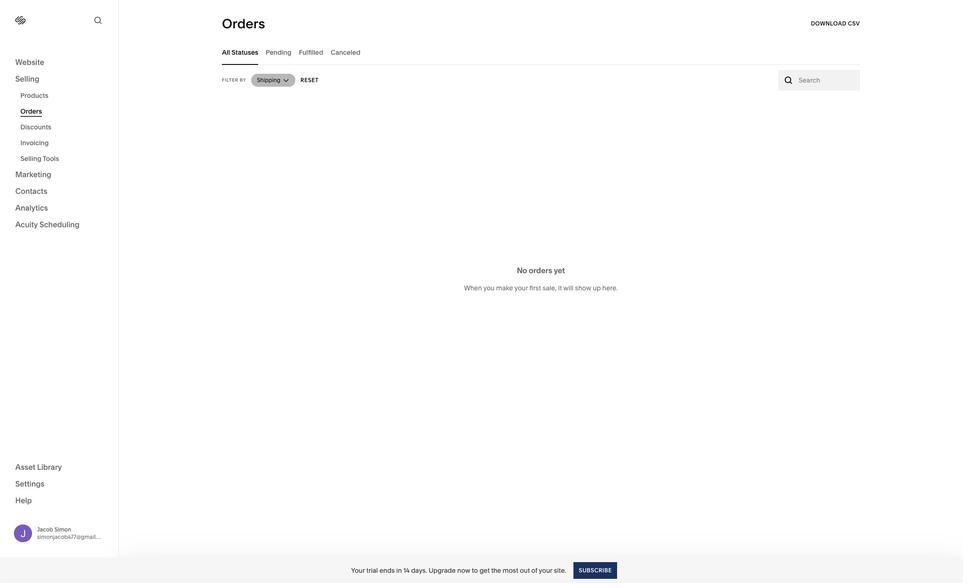 Task type: vqa. For each thing, say whether or not it's contained in the screenshot.
the top "API"
no



Task type: locate. For each thing, give the bounding box(es) containing it.
filter
[[222, 78, 238, 83]]

jacob
[[37, 526, 53, 533]]

website
[[15, 58, 44, 67]]

tab list containing all statuses
[[222, 39, 860, 65]]

when
[[464, 284, 482, 293]]

invoicing
[[20, 139, 49, 147]]

settings
[[15, 479, 45, 489]]

website link
[[15, 57, 103, 68]]

when you make your first sale, it will show up here.
[[464, 284, 618, 293]]

your right of
[[539, 567, 552, 575]]

pending button
[[266, 39, 291, 65]]

orders up statuses
[[222, 16, 265, 32]]

selling tools
[[20, 155, 59, 163]]

of
[[531, 567, 537, 575]]

contacts
[[15, 187, 47, 196]]

download csv
[[811, 20, 860, 27]]

your left first on the right of the page
[[514, 284, 528, 293]]

reset button
[[300, 72, 319, 89]]

asset library
[[15, 463, 62, 472]]

selling
[[15, 74, 39, 84], [20, 155, 41, 163]]

0 horizontal spatial orders
[[20, 107, 42, 116]]

all statuses button
[[222, 39, 258, 65]]

statuses
[[232, 48, 258, 56]]

1 vertical spatial selling
[[20, 155, 41, 163]]

simonjacob477@gmail.com
[[37, 534, 109, 541]]

pending
[[266, 48, 291, 56]]

orders
[[529, 266, 552, 275]]

selling link
[[15, 74, 103, 85]]

discounts link
[[20, 119, 108, 135]]

selling for selling
[[15, 74, 39, 84]]

first
[[529, 284, 541, 293]]

out
[[520, 567, 530, 575]]

most
[[503, 567, 518, 575]]

to
[[472, 567, 478, 575]]

selling down website
[[15, 74, 39, 84]]

selling up the marketing at the left
[[20, 155, 41, 163]]

days.
[[411, 567, 427, 575]]

1 vertical spatial orders
[[20, 107, 42, 116]]

the
[[491, 567, 501, 575]]

orders down products
[[20, 107, 42, 116]]

no
[[517, 266, 527, 275]]

your
[[514, 284, 528, 293], [539, 567, 552, 575]]

fulfilled button
[[299, 39, 323, 65]]

1 horizontal spatial your
[[539, 567, 552, 575]]

orders link
[[20, 104, 108, 119]]

invoicing link
[[20, 135, 108, 151]]

selling tools link
[[20, 151, 108, 167]]

scheduling
[[39, 220, 79, 229]]

now
[[457, 567, 470, 575]]

get
[[479, 567, 490, 575]]

1 horizontal spatial orders
[[222, 16, 265, 32]]

tab list
[[222, 39, 860, 65]]

will
[[563, 284, 573, 293]]

all statuses
[[222, 48, 258, 56]]

show
[[575, 284, 591, 293]]

0 horizontal spatial your
[[514, 284, 528, 293]]

1 vertical spatial your
[[539, 567, 552, 575]]

0 vertical spatial selling
[[15, 74, 39, 84]]

all
[[222, 48, 230, 56]]

marketing
[[15, 170, 51, 179]]

in
[[396, 567, 402, 575]]

orders
[[222, 16, 265, 32], [20, 107, 42, 116]]

jacob simon simonjacob477@gmail.com
[[37, 526, 109, 541]]

simon
[[54, 526, 71, 533]]

canceled
[[331, 48, 360, 56]]

contacts link
[[15, 186, 103, 197]]

you
[[483, 284, 495, 293]]

your trial ends in 14 days. upgrade now to get the most out of your site.
[[351, 567, 566, 575]]

asset library link
[[15, 462, 103, 473]]

reset
[[300, 77, 319, 84]]

it
[[558, 284, 562, 293]]



Task type: describe. For each thing, give the bounding box(es) containing it.
settings link
[[15, 479, 103, 490]]

csv
[[848, 20, 860, 27]]

products link
[[20, 88, 108, 104]]

acuity scheduling
[[15, 220, 79, 229]]

acuity scheduling link
[[15, 220, 103, 231]]

Search field
[[799, 75, 855, 85]]

0 vertical spatial your
[[514, 284, 528, 293]]

acuity
[[15, 220, 38, 229]]

shipping button
[[251, 74, 295, 87]]

help
[[15, 496, 32, 505]]

your
[[351, 567, 365, 575]]

yet
[[554, 266, 565, 275]]

site.
[[554, 567, 566, 575]]

subscribe button
[[574, 563, 617, 579]]

ends
[[379, 567, 395, 575]]

selling for selling tools
[[20, 155, 41, 163]]

sale,
[[543, 284, 557, 293]]

analytics link
[[15, 203, 103, 214]]

orders inside orders link
[[20, 107, 42, 116]]

by
[[240, 78, 246, 83]]

here.
[[602, 284, 618, 293]]

tools
[[43, 155, 59, 163]]

make
[[496, 284, 513, 293]]

upgrade
[[429, 567, 456, 575]]

analytics
[[15, 203, 48, 213]]

products
[[20, 91, 48, 100]]

discounts
[[20, 123, 51, 131]]

marketing link
[[15, 169, 103, 181]]

14
[[403, 567, 410, 575]]

subscribe
[[579, 567, 612, 574]]

shipping
[[257, 77, 280, 84]]

library
[[37, 463, 62, 472]]

canceled button
[[331, 39, 360, 65]]

trial
[[366, 567, 378, 575]]

fulfilled
[[299, 48, 323, 56]]

download csv button
[[811, 15, 860, 32]]

download
[[811, 20, 846, 27]]

filter by
[[222, 78, 246, 83]]

asset
[[15, 463, 35, 472]]

no orders yet
[[517, 266, 565, 275]]

up
[[593, 284, 601, 293]]

help link
[[15, 496, 32, 506]]

0 vertical spatial orders
[[222, 16, 265, 32]]



